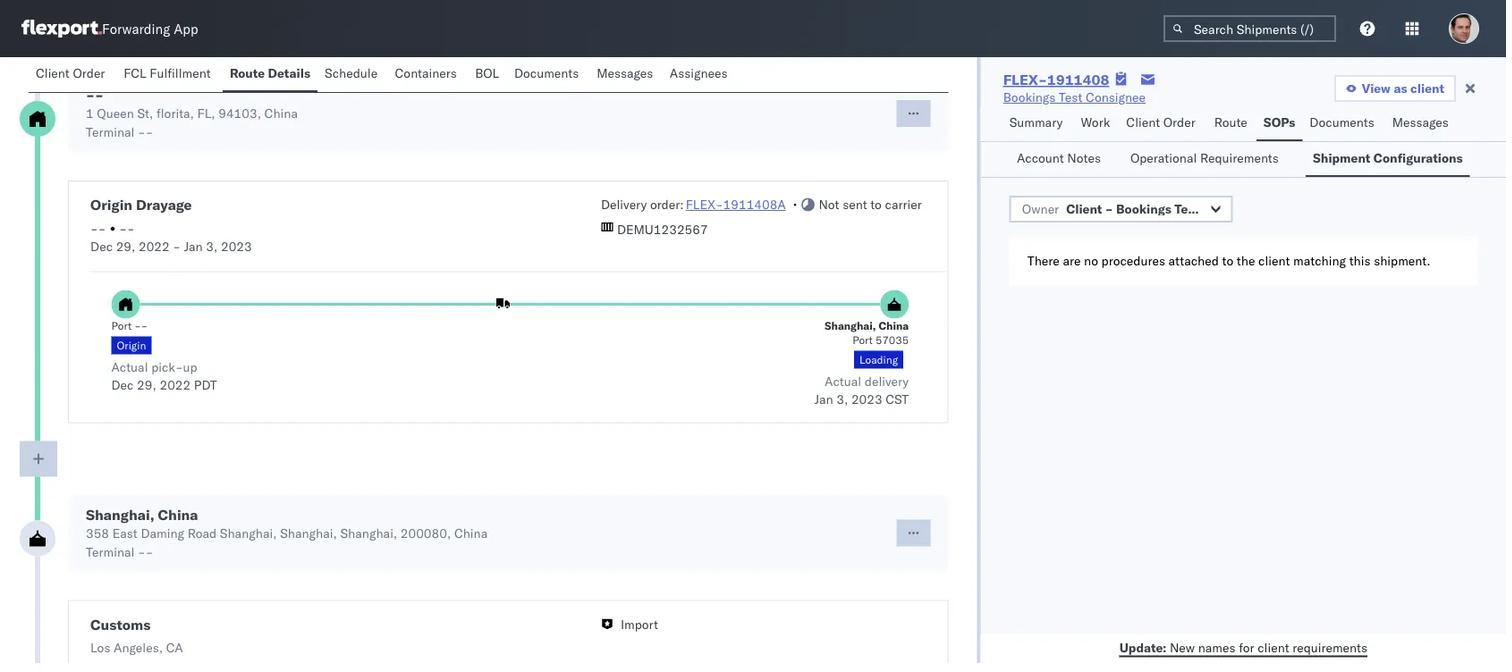 Task type: describe. For each thing, give the bounding box(es) containing it.
are
[[1063, 253, 1081, 269]]

0 vertical spatial consignee
[[1086, 89, 1146, 105]]

sent
[[843, 197, 867, 212]]

shanghai, inside shanghai, china port 57035 loading actual delivery jan 3, 2023 cst
[[825, 319, 876, 333]]

no
[[1084, 253, 1098, 269]]

flex- for 1911408a
[[686, 197, 723, 213]]

carrier
[[885, 197, 922, 212]]

china inside -- 1 queen st, florita, fl, 94103, china terminal --
[[264, 106, 298, 121]]

fcl
[[124, 65, 146, 81]]

port -- origin actual pick-up dec 29, 2022 pdt
[[111, 319, 217, 393]]

delivery
[[865, 373, 909, 389]]

1
[[86, 106, 94, 121]]

route details
[[230, 65, 310, 81]]

angeles,
[[114, 641, 163, 656]]

origin drayage
[[90, 196, 192, 214]]

•
[[793, 197, 797, 213]]

work
[[1081, 114, 1110, 130]]

order for the bottom client order button
[[1163, 114, 1196, 130]]

forwarding app
[[102, 20, 198, 37]]

route button
[[1207, 106, 1256, 141]]

1 vertical spatial messages
[[1392, 114, 1449, 130]]

0 horizontal spatial documents button
[[507, 57, 590, 92]]

1911408a
[[723, 197, 786, 213]]

0 horizontal spatial 2023
[[221, 238, 252, 254]]

1 vertical spatial messages button
[[1385, 106, 1458, 141]]

1 vertical spatial client
[[1258, 253, 1290, 269]]

358
[[86, 526, 109, 541]]

Search Shipments (/) text field
[[1164, 15, 1336, 42]]

57035
[[876, 334, 909, 347]]

china up daming
[[158, 506, 198, 524]]

forwarding app link
[[21, 20, 198, 38]]

origin inside port -- origin actual pick-up dec 29, 2022 pdt
[[117, 339, 146, 352]]

route for route
[[1214, 114, 1247, 130]]

2023 inside shanghai, china port 57035 loading actual delivery jan 3, 2023 cst
[[851, 391, 882, 407]]

forwarding
[[102, 20, 170, 37]]

sops button
[[1256, 106, 1302, 141]]

customs
[[90, 616, 151, 634]]

0 horizontal spatial client order button
[[29, 57, 117, 92]]

flex-1911408
[[1003, 71, 1109, 89]]

view as client
[[1362, 80, 1444, 96]]

1 horizontal spatial to
[[1222, 253, 1233, 269]]

flex- for 1911408
[[1003, 71, 1047, 89]]

schedule button
[[318, 57, 388, 92]]

requirements
[[1200, 150, 1279, 166]]

0 vertical spatial 29,
[[116, 238, 135, 254]]

1 vertical spatial consignee
[[1203, 201, 1266, 217]]

shanghai, china port 57035 loading actual delivery jan 3, 2023 cst
[[814, 319, 909, 407]]

jan inside shanghai, china port 57035 loading actual delivery jan 3, 2023 cst
[[814, 391, 833, 407]]

1 vertical spatial client order button
[[1119, 106, 1207, 141]]

customs los angeles, ca
[[90, 616, 183, 656]]

work button
[[1074, 106, 1119, 141]]

for
[[1239, 640, 1254, 656]]

the
[[1237, 253, 1255, 269]]

assignees
[[670, 65, 728, 81]]

fl,
[[197, 106, 215, 121]]

new
[[1170, 640, 1195, 656]]

client order for the bottom client order button
[[1126, 114, 1196, 130]]

shipment.
[[1374, 253, 1431, 269]]

-- 1 queen st, florita, fl, 94103, china terminal --
[[86, 86, 298, 140]]

ca
[[166, 641, 183, 656]]

update:
[[1119, 640, 1166, 656]]

client order for the leftmost client order button
[[36, 65, 105, 81]]

summary
[[1009, 114, 1063, 130]]

queen
[[97, 106, 134, 121]]

fcl fulfillment button
[[117, 57, 223, 92]]

procedures
[[1101, 253, 1165, 269]]

port inside shanghai, china port 57035 loading actual delivery jan 3, 2023 cst
[[852, 334, 873, 347]]

dec 29, 2022 - jan 3, 2023
[[90, 238, 252, 254]]

test inside bookings test consignee link
[[1059, 89, 1082, 105]]

pdt
[[194, 377, 217, 393]]

1911408
[[1047, 71, 1109, 89]]

0 horizontal spatial 3,
[[206, 238, 218, 254]]

0 horizontal spatial messages button
[[590, 57, 663, 92]]

flexport. image
[[21, 20, 102, 38]]

operational requirements button
[[1123, 142, 1295, 177]]

0 vertical spatial to
[[870, 197, 882, 212]]

cst
[[886, 391, 909, 407]]

containers
[[395, 65, 457, 81]]

east
[[112, 526, 138, 541]]

configurations
[[1374, 150, 1463, 166]]

road
[[188, 526, 217, 541]]

names
[[1198, 640, 1236, 656]]

client for the leftmost client order button
[[36, 65, 70, 81]]

as
[[1394, 80, 1407, 96]]

bookings test consignee link
[[1003, 89, 1146, 106]]

operational requirements
[[1130, 150, 1279, 166]]

order for the leftmost client order button
[[73, 65, 105, 81]]

import
[[621, 617, 658, 632]]

st,
[[137, 106, 153, 121]]

2 vertical spatial client
[[1258, 640, 1289, 656]]

bol button
[[468, 57, 507, 92]]

flex-1911408 link
[[1003, 71, 1109, 89]]

operational
[[1130, 150, 1197, 166]]

delivery
[[601, 197, 647, 212]]



Task type: locate. For each thing, give the bounding box(es) containing it.
shanghai,
[[825, 319, 876, 333], [86, 506, 154, 524], [220, 526, 277, 541], [280, 526, 337, 541], [340, 526, 397, 541]]

fulfillment
[[150, 65, 211, 81]]

app
[[174, 20, 198, 37]]

1 vertical spatial jan
[[814, 391, 833, 407]]

1 vertical spatial terminal
[[86, 544, 135, 560]]

1 vertical spatial flex-
[[686, 197, 723, 213]]

shipment configurations
[[1313, 150, 1463, 166]]

china right 200080,
[[454, 526, 488, 541]]

29, inside port -- origin actual pick-up dec 29, 2022 pdt
[[137, 377, 156, 393]]

route for route details
[[230, 65, 265, 81]]

1 horizontal spatial client order button
[[1119, 106, 1207, 141]]

notes
[[1067, 150, 1101, 166]]

pick-
[[151, 359, 183, 375]]

dec left the pdt
[[111, 377, 134, 393]]

client order up operational
[[1126, 114, 1196, 130]]

attached
[[1169, 253, 1219, 269]]

client right for
[[1258, 640, 1289, 656]]

client right the "as"
[[1410, 80, 1444, 96]]

route up requirements
[[1214, 114, 1247, 130]]

flex-
[[1003, 71, 1047, 89], [686, 197, 723, 213]]

test down 1911408
[[1059, 89, 1082, 105]]

bookings up summary
[[1003, 89, 1056, 105]]

0 horizontal spatial order
[[73, 65, 105, 81]]

loading
[[859, 353, 898, 367]]

2022 down pick-
[[160, 377, 191, 393]]

0 horizontal spatial --
[[90, 221, 106, 236]]

terminal down queen
[[86, 124, 135, 140]]

client order button up operational
[[1119, 106, 1207, 141]]

2 terminal from the top
[[86, 544, 135, 560]]

documents up shipment
[[1310, 114, 1374, 130]]

1 horizontal spatial actual
[[825, 373, 861, 389]]

dec inside port -- origin actual pick-up dec 29, 2022 pdt
[[111, 377, 134, 393]]

0 vertical spatial test
[[1059, 89, 1082, 105]]

1 vertical spatial port
[[852, 334, 873, 347]]

1 horizontal spatial 2023
[[851, 391, 882, 407]]

update: new names for client requirements
[[1119, 640, 1367, 656]]

client order button up 1
[[29, 57, 117, 92]]

account notes
[[1017, 150, 1101, 166]]

2022 down drayage
[[139, 238, 170, 254]]

client order up 1
[[36, 65, 105, 81]]

actual down loading on the right bottom
[[825, 373, 861, 389]]

1 horizontal spatial route
[[1214, 114, 1247, 130]]

0 vertical spatial client
[[36, 65, 70, 81]]

1 horizontal spatial order
[[1163, 114, 1196, 130]]

order
[[73, 65, 105, 81], [1163, 114, 1196, 130]]

fcl fulfillment
[[124, 65, 211, 81]]

to right sent
[[870, 197, 882, 212]]

bookings up procedures
[[1116, 201, 1171, 217]]

jan
[[184, 238, 203, 254], [814, 391, 833, 407]]

2022
[[139, 238, 170, 254], [160, 377, 191, 393]]

1 vertical spatial bookings
[[1116, 201, 1171, 217]]

1 vertical spatial route
[[1214, 114, 1247, 130]]

1 horizontal spatial bookings
[[1116, 201, 1171, 217]]

1 vertical spatial 3,
[[836, 391, 848, 407]]

client down flexport. image
[[36, 65, 70, 81]]

1 horizontal spatial 29,
[[137, 377, 156, 393]]

flex- right order:
[[686, 197, 723, 213]]

demu1232567
[[617, 222, 708, 237]]

actual
[[111, 359, 148, 375], [825, 373, 861, 389]]

1 horizontal spatial messages
[[1392, 114, 1449, 130]]

1 vertical spatial documents
[[1310, 114, 1374, 130]]

jan down drayage
[[184, 238, 203, 254]]

1 vertical spatial client
[[1126, 114, 1160, 130]]

messages button
[[590, 57, 663, 92], [1385, 106, 1458, 141]]

test
[[1059, 89, 1082, 105], [1175, 201, 1200, 217]]

to left the
[[1222, 253, 1233, 269]]

--
[[90, 221, 106, 236], [119, 221, 135, 236]]

documents button up shipment
[[1302, 106, 1385, 141]]

1 vertical spatial documents button
[[1302, 106, 1385, 141]]

port
[[111, 319, 132, 333], [852, 334, 873, 347]]

terminal down 358
[[86, 544, 135, 560]]

los
[[90, 641, 110, 656]]

0 vertical spatial 2022
[[139, 238, 170, 254]]

requirements
[[1293, 640, 1367, 656]]

1 vertical spatial origin
[[117, 339, 146, 352]]

messages
[[597, 65, 653, 81], [1392, 114, 1449, 130]]

sops
[[1264, 114, 1295, 130]]

1 horizontal spatial client order
[[1126, 114, 1196, 130]]

actual left pick-
[[111, 359, 148, 375]]

order up operational
[[1163, 114, 1196, 130]]

1 vertical spatial order
[[1163, 114, 1196, 130]]

0 vertical spatial 2023
[[221, 238, 252, 254]]

messages button left assignees in the top left of the page
[[590, 57, 663, 92]]

0 vertical spatial terminal
[[86, 124, 135, 140]]

view as client button
[[1334, 75, 1456, 102]]

0 horizontal spatial client
[[36, 65, 70, 81]]

client
[[36, 65, 70, 81], [1126, 114, 1160, 130], [1066, 201, 1102, 217]]

flex-1911408a
[[686, 197, 786, 213]]

1 vertical spatial client order
[[1126, 114, 1196, 130]]

29, down the origin drayage
[[116, 238, 135, 254]]

0 vertical spatial messages button
[[590, 57, 663, 92]]

documents
[[514, 65, 579, 81], [1310, 114, 1374, 130]]

there are no procedures attached to the client matching this shipment.
[[1027, 253, 1431, 269]]

consignee down requirements
[[1203, 201, 1266, 217]]

there
[[1027, 253, 1060, 269]]

route
[[230, 65, 265, 81], [1214, 114, 1247, 130]]

1 horizontal spatial messages button
[[1385, 106, 1458, 141]]

client right the
[[1258, 253, 1290, 269]]

0 vertical spatial 3,
[[206, 238, 218, 254]]

test up attached on the right of the page
[[1175, 201, 1200, 217]]

1 -- from the left
[[90, 221, 106, 236]]

florita,
[[156, 106, 194, 121]]

account
[[1017, 150, 1064, 166]]

0 vertical spatial messages
[[597, 65, 653, 81]]

2 horizontal spatial client
[[1126, 114, 1160, 130]]

0 horizontal spatial consignee
[[1086, 89, 1146, 105]]

client for the bottom client order button
[[1126, 114, 1160, 130]]

0 horizontal spatial jan
[[184, 238, 203, 254]]

shanghai, china 358 east daming road shanghai, shanghai, shanghai, 200080, china terminal --
[[86, 506, 488, 560]]

1 vertical spatial 2022
[[160, 377, 191, 393]]

1 horizontal spatial 3,
[[836, 391, 848, 407]]

this
[[1349, 253, 1371, 269]]

0 horizontal spatial port
[[111, 319, 132, 333]]

schedule
[[325, 65, 378, 81]]

0 vertical spatial documents
[[514, 65, 579, 81]]

0 vertical spatial route
[[230, 65, 265, 81]]

0 horizontal spatial flex-
[[686, 197, 723, 213]]

documents for the bottom documents button
[[1310, 114, 1374, 130]]

actual inside port -- origin actual pick-up dec 29, 2022 pdt
[[111, 359, 148, 375]]

shipment configurations button
[[1306, 142, 1470, 177]]

flex- up summary
[[1003, 71, 1047, 89]]

messages up 'configurations'
[[1392, 114, 1449, 130]]

1 horizontal spatial test
[[1175, 201, 1200, 217]]

not sent to carrier
[[819, 197, 922, 212]]

200080,
[[400, 526, 451, 541]]

1 vertical spatial to
[[1222, 253, 1233, 269]]

owner
[[1022, 201, 1059, 217]]

94103,
[[218, 106, 261, 121]]

0 horizontal spatial to
[[870, 197, 882, 212]]

1 horizontal spatial client
[[1066, 201, 1102, 217]]

29, down pick-
[[137, 377, 156, 393]]

0 vertical spatial client order button
[[29, 57, 117, 92]]

0 horizontal spatial route
[[230, 65, 265, 81]]

2 vertical spatial client
[[1066, 201, 1102, 217]]

0 vertical spatial jan
[[184, 238, 203, 254]]

0 vertical spatial flex-
[[1003, 71, 1047, 89]]

route up 94103,
[[230, 65, 265, 81]]

1 vertical spatial test
[[1175, 201, 1200, 217]]

summary button
[[1002, 106, 1074, 141]]

documents right bol button
[[514, 65, 579, 81]]

0 vertical spatial origin
[[90, 196, 132, 214]]

1 horizontal spatial documents
[[1310, 114, 1374, 130]]

2023
[[221, 238, 252, 254], [851, 391, 882, 407]]

client order button
[[29, 57, 117, 92], [1119, 106, 1207, 141]]

0 vertical spatial bookings
[[1003, 89, 1056, 105]]

0 horizontal spatial actual
[[111, 359, 148, 375]]

documents button right bol
[[507, 57, 590, 92]]

0 horizontal spatial 29,
[[116, 238, 135, 254]]

matching
[[1293, 253, 1346, 269]]

dec down the origin drayage
[[90, 238, 113, 254]]

3, inside shanghai, china port 57035 loading actual delivery jan 3, 2023 cst
[[836, 391, 848, 407]]

1 terminal from the top
[[86, 124, 135, 140]]

1 horizontal spatial jan
[[814, 391, 833, 407]]

origin
[[90, 196, 132, 214], [117, 339, 146, 352]]

documents for leftmost documents button
[[514, 65, 579, 81]]

order up 1
[[73, 65, 105, 81]]

china inside shanghai, china port 57035 loading actual delivery jan 3, 2023 cst
[[879, 319, 909, 333]]

actual inside shanghai, china port 57035 loading actual delivery jan 3, 2023 cst
[[825, 373, 861, 389]]

order:
[[650, 197, 684, 212]]

1 horizontal spatial documents button
[[1302, 106, 1385, 141]]

2 -- from the left
[[119, 221, 135, 236]]

client up operational
[[1126, 114, 1160, 130]]

daming
[[141, 526, 184, 541]]

messages button up 'configurations'
[[1385, 106, 1458, 141]]

1 horizontal spatial --
[[119, 221, 135, 236]]

0 horizontal spatial documents
[[514, 65, 579, 81]]

drayage
[[136, 196, 192, 214]]

0 horizontal spatial bookings
[[1003, 89, 1056, 105]]

0 vertical spatial documents button
[[507, 57, 590, 92]]

client inside button
[[1410, 80, 1444, 96]]

owner client - bookings test consignee
[[1022, 201, 1266, 217]]

terminal inside shanghai, china 358 east daming road shanghai, shanghai, shanghai, 200080, china terminal --
[[86, 544, 135, 560]]

jan left cst in the bottom of the page
[[814, 391, 833, 407]]

1 vertical spatial 29,
[[137, 377, 156, 393]]

0 vertical spatial client order
[[36, 65, 105, 81]]

china
[[264, 106, 298, 121], [879, 319, 909, 333], [158, 506, 198, 524], [454, 526, 488, 541]]

account notes button
[[1010, 142, 1112, 177]]

2022 inside port -- origin actual pick-up dec 29, 2022 pdt
[[160, 377, 191, 393]]

0 horizontal spatial client order
[[36, 65, 105, 81]]

consignee up work
[[1086, 89, 1146, 105]]

0 vertical spatial port
[[111, 319, 132, 333]]

bol
[[475, 65, 499, 81]]

terminal inside -- 1 queen st, florita, fl, 94103, china terminal --
[[86, 124, 135, 140]]

0 vertical spatial client
[[1410, 80, 1444, 96]]

shipment
[[1313, 150, 1370, 166]]

port inside port -- origin actual pick-up dec 29, 2022 pdt
[[111, 319, 132, 333]]

china up 57035
[[879, 319, 909, 333]]

up
[[183, 359, 197, 375]]

view
[[1362, 80, 1391, 96]]

1 vertical spatial dec
[[111, 377, 134, 393]]

china down route details button
[[264, 106, 298, 121]]

assignees button
[[663, 57, 738, 92]]

0 vertical spatial dec
[[90, 238, 113, 254]]

messages left assignees in the top left of the page
[[597, 65, 653, 81]]

flex-1911408a button
[[686, 197, 786, 213]]

0 vertical spatial order
[[73, 65, 105, 81]]

0 horizontal spatial messages
[[597, 65, 653, 81]]

route details button
[[223, 57, 318, 92]]

1 horizontal spatial port
[[852, 334, 873, 347]]

1 horizontal spatial consignee
[[1203, 201, 1266, 217]]

0 horizontal spatial test
[[1059, 89, 1082, 105]]

client right 'owner'
[[1066, 201, 1102, 217]]

1 vertical spatial 2023
[[851, 391, 882, 407]]

1 horizontal spatial flex-
[[1003, 71, 1047, 89]]

terminal
[[86, 124, 135, 140], [86, 544, 135, 560]]

details
[[268, 65, 310, 81]]



Task type: vqa. For each thing, say whether or not it's contained in the screenshot.
the bottommost Consignee
yes



